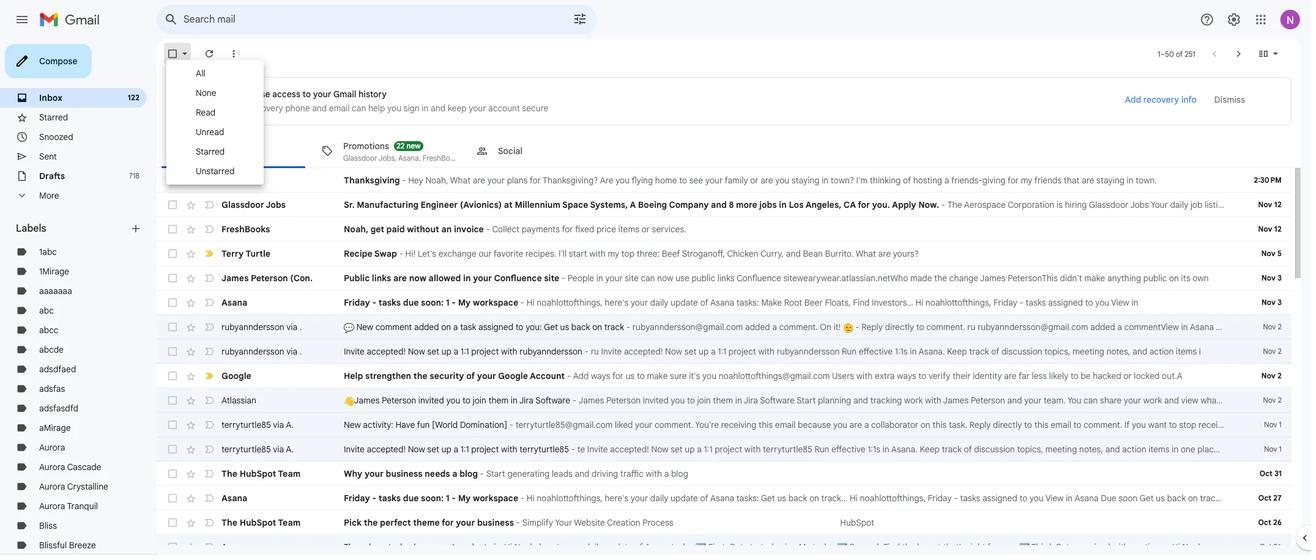 Task type: vqa. For each thing, say whether or not it's contained in the screenshot.


Task type: locate. For each thing, give the bounding box(es) containing it.
2 aurora from the top
[[39, 462, 65, 473]]

promotions, 22 new messages, tab
[[311, 134, 533, 168]]

business left needs
[[386, 469, 423, 480]]

your right share
[[1124, 395, 1141, 406]]

software down account at bottom
[[536, 395, 570, 406]]

1 horizontal spatial business
[[477, 518, 514, 529]]

email down team.
[[1051, 420, 1071, 431]]

0 vertical spatial notes,
[[1107, 346, 1131, 357]]

0 vertical spatial you
[[212, 89, 227, 100]]

yours?
[[893, 248, 919, 259]]

blissful breeze
[[39, 540, 96, 551]]

family
[[725, 175, 748, 186]]

tasks up perfect
[[379, 493, 401, 504]]

company
[[669, 199, 709, 210]]

1 vertical spatial 3
[[1278, 298, 1282, 307]]

0 horizontal spatial topics,
[[1017, 444, 1043, 455]]

1 vertical spatial run
[[815, 444, 829, 455]]

daily up process
[[650, 493, 668, 504]]

1 horizontal spatial google
[[498, 371, 528, 382]]

nov 1 for terryturtle85@gmail.com liked your comment. you're receiving this email because you are a collaborator on this task. reply directly to this email to comment. if you want to stop receiving
[[1264, 420, 1282, 430]]

5 row from the top
[[157, 266, 1292, 291]]

0 horizontal spatial add
[[573, 371, 589, 382]]

are
[[600, 175, 613, 186]]

row containing glassdoor jobs
[[157, 193, 1292, 217]]

update down "creation"
[[605, 542, 633, 553]]

rubyanndersson via . for rubyanndersson@gmail.com added a comment. on it!
[[221, 322, 302, 333]]

1 vertical spatial update
[[671, 493, 698, 504]]

glassdoor down promotions
[[343, 153, 377, 162]]

links up friday - tasks due soon: 1 - my workspace - hi noahlottofthings, here's your daily update of asana tasks: make root beer floats, find investors… hi noahlottofthings, friday - tasks assigned to you view in
[[718, 273, 735, 284]]

nov 3 for friday - tasks due soon: 1 - my workspace - hi noahlottofthings, here's your daily update of asana tasks: make root beer floats, find investors… hi noahlottofthings, friday - tasks assigned to you view in
[[1262, 298, 1282, 307]]

a left commentview
[[1118, 322, 1122, 333]]

62 ͏ from the left
[[820, 224, 822, 235]]

0 vertical spatial what
[[450, 175, 471, 186]]

for right theme
[[442, 518, 454, 529]]

thanksgiving
[[344, 175, 400, 186]]

0 horizontal spatial 1:1s
[[868, 444, 880, 455]]

space
[[562, 199, 588, 210]]

16 ͏ from the left
[[719, 224, 722, 235]]

doing.
[[1272, 395, 1296, 406]]

keep for rubyanndersson
[[947, 346, 967, 357]]

nov 5
[[1261, 249, 1282, 258]]

1 software from the left
[[536, 395, 570, 406]]

abcde
[[39, 344, 64, 355]]

0 horizontal spatial links
[[372, 273, 391, 284]]

69 ͏ from the left
[[836, 224, 838, 235]]

2 rubyanndersson via . from the top
[[221, 346, 302, 357]]

workspace down generating
[[473, 493, 518, 504]]

6 ͏ from the left
[[697, 224, 700, 235]]

1 join from the left
[[473, 395, 486, 406]]

items down want
[[1149, 444, 1170, 455]]

0 vertical spatial start
[[797, 395, 816, 406]]

1 vertical spatial oct 26
[[1260, 543, 1282, 552]]

0 vertical spatial assigned
[[1048, 297, 1083, 308]]

friday down public
[[344, 297, 370, 308]]

51 ͏ from the left
[[796, 224, 798, 235]]

here's for hi noahlottofthings, here's your daily update of asana tasks: get us back on track… hi noahlottofthings, friday - tasks assigned to you view in asana due soon get us back on track today unsubscribe
[[605, 493, 629, 504]]

22 ͏ from the left
[[733, 224, 735, 235]]

1 vertical spatial 1:1s
[[868, 444, 880, 455]]

daily for get
[[650, 493, 668, 504]]

on left task
[[441, 322, 451, 333]]

0 vertical spatial add
[[1125, 94, 1141, 105]]

to down it's in the right of the page
[[687, 395, 695, 406]]

2 jira from the left
[[744, 395, 758, 406]]

2 vertical spatial items
[[1149, 444, 1170, 455]]

2 2 from the top
[[1278, 347, 1282, 356]]

us left sure on the right of page
[[626, 371, 635, 382]]

added for rubyanndersson@gmail.com
[[745, 322, 770, 333]]

1 horizontal spatial can
[[641, 273, 655, 284]]

daily down 'three:'
[[650, 297, 668, 308]]

can for email
[[352, 103, 366, 114]]

24 ͏ from the left
[[737, 224, 739, 235]]

track
[[604, 322, 624, 333], [969, 346, 989, 357], [942, 444, 962, 455], [1200, 493, 1220, 504]]

0 vertical spatial rubyanndersson via .
[[221, 322, 302, 333]]

3 for friday - tasks due soon: 1 - my workspace - hi noahlottofthings, here's your daily update of asana tasks: make root beer floats, find investors… hi noahlottofthings, friday - tasks assigned to you view in
[[1278, 298, 1282, 307]]

aurora cascade
[[39, 462, 101, 473]]

a down - rubyanndersson@gmail.com added a comment. on it!
[[711, 346, 716, 357]]

52 ͏ from the left
[[798, 224, 801, 235]]

settings image
[[1227, 12, 1241, 27]]

commentview
[[1124, 322, 1179, 333]]

2 rubyanndersson@gmail.com from the left
[[978, 322, 1088, 333]]

1 nov 12 from the top
[[1258, 200, 1282, 209]]

starred
[[39, 112, 68, 123], [196, 146, 225, 157]]

your left plans
[[488, 175, 505, 186]]

refresh image
[[203, 48, 215, 60]]

first:
[[708, 542, 727, 553]]

workspace for hi noahlottofthings, here's your daily update of asana tasks: get us back on track… hi noahlottofthings, friday - tasks assigned to you view in asana due soon get us back on track today unsubscribe
[[473, 493, 518, 504]]

1 vertical spatial 26
[[1274, 543, 1282, 552]]

👋 image
[[344, 396, 354, 407]]

nov 2 for add ways for us to make sure it's you noahlottofthings@gmail.com users with extra ways to verify their identity are far less likely to be hacked or locked out.a
[[1262, 371, 1282, 381]]

8 row from the top
[[157, 340, 1292, 364]]

1 vertical spatial assigned
[[479, 322, 513, 333]]

2 vertical spatial due
[[411, 542, 426, 553]]

1 links from the left
[[372, 273, 391, 284]]

to left you:
[[516, 322, 523, 333]]

in right the people
[[596, 273, 603, 284]]

row containing google
[[157, 364, 1292, 389]]

update up process
[[671, 493, 698, 504]]

3 row from the top
[[157, 217, 1292, 242]]

start
[[797, 395, 816, 406], [486, 469, 505, 480]]

2 blog from the left
[[671, 469, 688, 480]]

1 left creat
[[1279, 445, 1282, 454]]

rubyanndersson via . up atlassian
[[221, 346, 302, 357]]

nov 1 up 'oct 31'
[[1264, 445, 1282, 454]]

1 vertical spatial the hubspot team
[[221, 518, 301, 529]]

are left yours?
[[878, 248, 891, 259]]

hi down made
[[916, 297, 923, 308]]

26
[[1273, 518, 1282, 527], [1274, 543, 1282, 552]]

add recovery info button
[[1117, 89, 1205, 111]]

here's for hi noahlottofthings, here's your daily update of asana tasks: make root beer floats, find investors… hi noahlottofthings, friday - tasks assigned to you view in
[[605, 297, 629, 308]]

0 vertical spatial new
[[356, 322, 373, 333]]

2 them from the left
[[713, 395, 733, 406]]

2 horizontal spatial glassdoor
[[499, 153, 533, 162]]

1 vertical spatial new
[[344, 420, 361, 431]]

0 horizontal spatial ways
[[591, 371, 610, 382]]

effective for rubyanndersson
[[859, 346, 893, 357]]

run down 🫡 icon
[[842, 346, 857, 357]]

3 2 from the top
[[1278, 371, 1282, 381]]

you down security
[[446, 395, 460, 406]]

1 horizontal spatial glassdoor
[[343, 153, 377, 162]]

1 nov 1 from the top
[[1264, 420, 1282, 430]]

0 vertical spatial a.
[[286, 420, 294, 431]]

10 row from the top
[[157, 389, 1311, 413]]

main menu image
[[15, 12, 29, 27]]

notes, for in
[[1079, 444, 1103, 455]]

on
[[1169, 273, 1179, 284], [441, 322, 451, 333], [592, 322, 602, 333], [1282, 322, 1292, 333], [921, 420, 930, 431], [809, 493, 819, 504], [1188, 493, 1198, 504]]

with down verify
[[925, 395, 942, 406]]

recipes.
[[525, 248, 556, 259]]

0 horizontal spatial receiving
[[721, 420, 757, 431]]

0 vertical spatial the hubspot team
[[221, 469, 301, 480]]

(avionics)
[[460, 199, 502, 210]]

more
[[39, 190, 59, 201]]

1 3 from the top
[[1278, 274, 1282, 283]]

effective for terryturtle85
[[832, 444, 866, 455]]

2 workspace from the top
[[473, 493, 518, 504]]

view down anything
[[1111, 297, 1129, 308]]

0 vertical spatial keep
[[947, 346, 967, 357]]

in down anything
[[1132, 297, 1138, 308]]

labels
[[16, 223, 46, 235]]

1 team from the top
[[278, 469, 301, 480]]

terryturtle85
[[221, 420, 271, 431], [221, 444, 271, 455], [520, 444, 569, 455], [763, 444, 812, 455]]

glassdoor inside row
[[221, 199, 264, 210]]

57 ͏ from the left
[[809, 224, 811, 235]]

1 this from the left
[[759, 420, 773, 431]]

0 horizontal spatial google
[[221, 371, 251, 382]]

1 horizontal spatial what
[[856, 248, 876, 259]]

- hi noah, here's your daily update of asana tasks:
[[496, 542, 696, 553]]

starred inside main content
[[196, 146, 225, 157]]

nov 3
[[1262, 274, 1282, 283], [1262, 298, 1282, 307]]

nov 1 for te invite accepted! now set up a 1:1 project with terryturtle85 run effective 1:1s in asana. keep track of discussion topics, meeting notes, and action items in one place. set up 1:1 project creat
[[1264, 445, 1282, 454]]

search mail image
[[160, 9, 182, 31]]

2 google from the left
[[498, 371, 528, 382]]

1 vertical spatial starred
[[196, 146, 225, 157]]

. for rubyanndersson@gmail.com added a comment. on it!
[[300, 322, 302, 333]]

soon: for hi noahlottofthings, here's your daily update of asana tasks: get us back on track… hi noahlottofthings, friday - tasks assigned to you view in asana due soon get us back on track today unsubscribe
[[421, 493, 444, 504]]

find
[[853, 297, 870, 308], [883, 542, 900, 553]]

1 ways from the left
[[591, 371, 610, 382]]

friday - tasks due soon: 1 - my workspace - hi noahlottofthings, here's your daily update of asana tasks: get us back on track… hi noahlottofthings, friday - tasks assigned to you view in asana due soon get us back on track today unsubscribe
[[344, 493, 1296, 504]]

2 added from the left
[[745, 322, 770, 333]]

0 horizontal spatial confluence
[[494, 273, 542, 284]]

55 ͏ from the left
[[805, 224, 807, 235]]

tasks down the petersonthis
[[1026, 297, 1046, 308]]

1 a. from the top
[[286, 420, 294, 431]]

47 ͏ from the left
[[787, 224, 790, 235]]

2 join from the left
[[697, 395, 711, 406]]

comment.
[[779, 322, 818, 333], [927, 322, 965, 333], [655, 420, 693, 431], [1084, 420, 1122, 431]]

9 row from the top
[[157, 364, 1292, 389]]

0 vertical spatial 26
[[1273, 518, 1282, 527]]

for right 'giving'
[[1008, 175, 1019, 186]]

nov 12
[[1258, 200, 1282, 209], [1258, 225, 1282, 234]]

recovery down lose
[[249, 103, 283, 114]]

of right 50
[[1176, 49, 1183, 58]]

second: find the layout that's right for you,
[[848, 542, 1019, 553]]

None checkbox
[[166, 174, 179, 187], [166, 223, 179, 236], [166, 297, 179, 309], [166, 321, 179, 333], [166, 346, 179, 358], [166, 517, 179, 529], [166, 542, 179, 554], [166, 174, 179, 187], [166, 223, 179, 236], [166, 297, 179, 309], [166, 321, 179, 333], [166, 346, 179, 358], [166, 517, 179, 529], [166, 542, 179, 554]]

1 receiving from the left
[[721, 420, 757, 431]]

1 horizontal spatial add
[[1125, 94, 1141, 105]]

1 vertical spatial .
[[300, 346, 302, 357]]

2 vertical spatial assigned
[[983, 493, 1017, 504]]

all
[[196, 68, 205, 79]]

email
[[329, 103, 350, 114], [775, 420, 796, 431], [1051, 420, 1071, 431]]

via for invite accepted! now set up a 1:1 project with rubyanndersson
[[287, 346, 297, 357]]

social tab
[[466, 134, 620, 168]]

start up "because"
[[797, 395, 816, 406]]

0 horizontal spatial ru
[[591, 346, 599, 357]]

1 aurora from the top
[[39, 442, 65, 453]]

0 horizontal spatial start
[[486, 469, 505, 480]]

you up los
[[775, 175, 789, 186]]

2 now from the left
[[657, 273, 673, 284]]

add right account at bottom
[[573, 371, 589, 382]]

1 horizontal spatial items
[[1149, 444, 1170, 455]]

recipe
[[344, 248, 372, 259]]

with right traffic
[[646, 469, 662, 480]]

the hubspot team
[[221, 469, 301, 480], [221, 518, 301, 529]]

in right sign
[[422, 103, 429, 114]]

1 vertical spatial notes,
[[1079, 444, 1103, 455]]

Search mail text field
[[184, 13, 538, 26]]

older image
[[1233, 48, 1245, 60]]

13 ͏ from the left
[[713, 224, 715, 235]]

staying left town.
[[1097, 175, 1125, 186]]

didn't
[[1060, 273, 1082, 284]]

1 horizontal spatial this
[[933, 420, 947, 431]]

1 vertical spatial daily
[[650, 493, 668, 504]]

1 vertical spatial meeting
[[1045, 444, 1077, 455]]

nov 12 down the 2:30 pm
[[1258, 200, 1282, 209]]

0 vertical spatial read
[[196, 107, 216, 118]]

rubyanndersson via . down the james peterson (con.
[[221, 322, 302, 333]]

discussion for i
[[1002, 346, 1042, 357]]

your down your
[[565, 542, 583, 553]]

daily down website
[[585, 542, 603, 553]]

0 vertical spatial nov 12
[[1258, 200, 1282, 209]]

terry
[[221, 248, 244, 259]]

find right floats,
[[853, 297, 870, 308]]

can inside you could lose access to your gmail history adding a recovery phone and email can help you sign in and keep your account secure
[[352, 103, 366, 114]]

adsdfaed
[[39, 364, 76, 375]]

0 vertical spatial action
[[1150, 346, 1174, 357]]

email inside you could lose access to your gmail history adding a recovery phone and email can help you sign in and keep your account secure
[[329, 103, 350, 114]]

1 down needs
[[446, 493, 450, 504]]

comment. left you're
[[655, 420, 693, 431]]

get
[[544, 322, 558, 333], [761, 493, 775, 504], [1140, 493, 1154, 504], [729, 542, 743, 553], [1056, 542, 1070, 553]]

organized
[[1072, 542, 1110, 553]]

2 site from the left
[[625, 273, 639, 284]]

0 horizontal spatial work
[[904, 395, 923, 406]]

my for hi noahlottofthings, here's your daily update of asana tasks: get us back on track… hi noahlottofthings, friday - tasks assigned to you view in asana due soon get us back on track today unsubscribe
[[458, 493, 471, 504]]

27 ͏ from the left
[[743, 224, 746, 235]]

28 ͏ from the left
[[746, 224, 748, 235]]

1 vertical spatial keep
[[920, 444, 940, 455]]

4 row from the top
[[157, 242, 1292, 266]]

new right 💬 image
[[356, 322, 373, 333]]

None search field
[[157, 5, 597, 34]]

11 row from the top
[[157, 413, 1292, 437]]

top
[[622, 248, 635, 259]]

1 added from the left
[[414, 322, 439, 333]]

None checkbox
[[166, 48, 179, 60], [166, 199, 179, 211], [166, 248, 179, 260], [166, 272, 179, 285], [166, 370, 179, 382], [166, 395, 179, 407], [166, 419, 179, 431], [166, 444, 179, 456], [166, 468, 179, 480], [166, 493, 179, 505], [166, 48, 179, 60], [166, 199, 179, 211], [166, 248, 179, 260], [166, 272, 179, 285], [166, 370, 179, 382], [166, 395, 179, 407], [166, 419, 179, 431], [166, 444, 179, 456], [166, 468, 179, 480], [166, 493, 179, 505]]

add recovery info
[[1125, 94, 1197, 105]]

2️⃣ image
[[837, 543, 848, 554]]

0 vertical spatial make
[[1084, 273, 1105, 284]]

you right it's in the right of the page
[[702, 371, 717, 382]]

oct 27
[[1259, 494, 1282, 503]]

0 horizontal spatial keep
[[920, 444, 940, 455]]

0 horizontal spatial you
[[212, 89, 227, 100]]

2 26 from the top
[[1274, 543, 1282, 552]]

rubyanndersson@gmail.com down the petersonthis
[[978, 322, 1088, 333]]

2 horizontal spatial can
[[1084, 395, 1098, 406]]

soon: down the allowed
[[421, 297, 444, 308]]

0 vertical spatial daily
[[650, 297, 668, 308]]

a
[[242, 103, 247, 114], [945, 175, 949, 186], [453, 322, 458, 333], [772, 322, 777, 333], [1118, 322, 1122, 333], [454, 346, 458, 357], [711, 346, 716, 357], [864, 420, 869, 431], [454, 444, 458, 455], [697, 444, 702, 455], [452, 469, 457, 480], [664, 469, 669, 480]]

glassdoor for glassdoor jobs
[[221, 199, 264, 210]]

invite accepted! now set up a 1:1 project with rubyanndersson - ru invite accepted! now set up a 1:1 project with rubyanndersson run effective 1:1s in asana. keep track of discussion topics, meeting notes, and action items i
[[344, 346, 1201, 357]]

2 vertical spatial or
[[1124, 371, 1132, 382]]

asana
[[221, 297, 247, 308], [710, 297, 734, 308], [1190, 322, 1214, 333], [221, 493, 247, 504], [710, 493, 734, 504], [1075, 493, 1099, 504], [221, 542, 246, 553], [645, 542, 669, 553]]

process
[[643, 518, 674, 529]]

1 vertical spatial soon:
[[421, 493, 444, 504]]

if
[[1125, 420, 1130, 431]]

29 ͏ from the left
[[748, 224, 750, 235]]

0 vertical spatial can
[[352, 103, 366, 114]]

added for comment
[[414, 322, 439, 333]]

creation
[[607, 518, 640, 529]]

can left share
[[1084, 395, 1098, 406]]

2:30 pm
[[1254, 176, 1282, 185]]

1 nov 3 from the top
[[1262, 274, 1282, 283]]

12 row from the top
[[157, 437, 1311, 462]]

0 horizontal spatial assigned
[[479, 322, 513, 333]]

2 for add ways for us to make sure it's you noahlottofthings@gmail.com users with extra ways to verify their identity are far less likely to be hacked or locked out.a
[[1278, 371, 1282, 381]]

team
[[278, 469, 301, 480], [278, 518, 301, 529]]

1 horizontal spatial now
[[657, 273, 673, 284]]

0 horizontal spatial them
[[489, 395, 509, 406]]

aurora for aurora link
[[39, 442, 65, 453]]

1 vertical spatial rubyanndersson via .
[[221, 346, 302, 357]]

0 vertical spatial business
[[386, 469, 423, 480]]

0 horizontal spatial software
[[536, 395, 570, 406]]

update
[[671, 297, 698, 308], [671, 493, 698, 504], [605, 542, 633, 553]]

ru
[[967, 322, 976, 333], [591, 346, 599, 357]]

a down [world
[[454, 444, 458, 455]]

inbox
[[39, 92, 62, 103]]

a inside you could lose access to your gmail history adding a recovery phone and email can help you sign in and keep your account secure
[[242, 103, 247, 114]]

1 horizontal spatial starred
[[196, 146, 225, 157]]

site
[[544, 273, 559, 284], [625, 273, 639, 284]]

us
[[560, 322, 569, 333], [1250, 322, 1259, 333], [626, 371, 635, 382], [777, 493, 786, 504], [1156, 493, 1165, 504]]

glassdoor for glassdoor jobs, asana, freshbooks, atlassian, glassdoor
[[343, 153, 377, 162]]

0 horizontal spatial reply
[[862, 322, 883, 333]]

compose
[[39, 56, 77, 67]]

your up 6
[[456, 518, 475, 529]]

nov 12 up nov 5
[[1258, 225, 1282, 234]]

66 ͏ from the left
[[829, 224, 831, 235]]

read
[[196, 107, 216, 118], [242, 175, 263, 186]]

2 for ru invite accepted! now set up a 1:1 project with rubyanndersson run effective 1:1s in asana. keep track of discussion topics, meeting notes, and action items i
[[1278, 347, 1282, 356]]

0 horizontal spatial asana.
[[891, 444, 918, 455]]

or right family
[[750, 175, 758, 186]]

apply
[[892, 199, 916, 210]]

hubspot
[[240, 469, 276, 480], [240, 518, 276, 529], [840, 518, 874, 529]]

1 ͏ from the left
[[686, 224, 689, 235]]

1 vertical spatial can
[[641, 273, 655, 284]]

14 ͏ from the left
[[715, 224, 717, 235]]

1 work from the left
[[904, 395, 923, 406]]

to inside you could lose access to your gmail history adding a recovery phone and email can help you sign in and keep your account secure
[[303, 89, 311, 100]]

main content
[[157, 39, 1311, 556]]

soon
[[1119, 493, 1138, 504]]

2 team from the top
[[278, 518, 301, 529]]

new for new activity: have fun [world domination] - terryturtle85@gmail.com liked your comment. you're receiving this email because you are a collaborator on this task. reply directly to this email to comment. if you want to stop receiving
[[344, 420, 361, 431]]

flying
[[632, 175, 653, 186]]

keep up their
[[947, 346, 967, 357]]

sections…
[[1131, 542, 1170, 553]]

reply
[[862, 322, 883, 333], [970, 420, 991, 431]]

cascade
[[67, 462, 101, 473]]

for left you,
[[988, 542, 999, 553]]

1 26 from the top
[[1273, 518, 1282, 527]]

sure
[[670, 371, 687, 382]]

1 staying from the left
[[792, 175, 820, 186]]

58 ͏ from the left
[[811, 224, 814, 235]]

workspace up new comment added on a task assigned to you: get us back on track
[[473, 297, 518, 308]]

2 nov 1 from the top
[[1264, 445, 1282, 454]]

ways right account at bottom
[[591, 371, 610, 382]]

my up task
[[458, 297, 471, 308]]

tab list
[[157, 134, 1301, 168]]

keep for terryturtle85
[[920, 444, 940, 455]]

0 horizontal spatial business
[[386, 469, 423, 480]]

oct down unsubscribe
[[1260, 543, 1272, 552]]

1 horizontal spatial directly
[[993, 420, 1022, 431]]

ways
[[591, 371, 610, 382], [897, 371, 916, 382]]

1 vertical spatial view
[[1046, 493, 1064, 504]]

aurora for aurora crystalline
[[39, 482, 65, 493]]

tasks for friday - tasks due soon: 1 - my workspace - hi noahlottofthings, here's your daily update of asana tasks: get us back on track… hi noahlottofthings, friday - tasks assigned to you view in asana due soon get us back on track today unsubscribe
[[379, 493, 401, 504]]

run for terryturtle85
[[815, 444, 829, 455]]

rubyanndersson@gmail.com down use
[[633, 322, 743, 333]]

due
[[403, 297, 419, 308], [403, 493, 419, 504], [411, 542, 426, 553]]

join up domination]
[[473, 395, 486, 406]]

taskget
[[1216, 322, 1247, 333]]

notes, up due
[[1079, 444, 1103, 455]]

1 vertical spatial reply
[[970, 420, 991, 431]]

peterson
[[251, 273, 288, 284], [382, 395, 416, 406], [606, 395, 641, 406], [971, 395, 1005, 406]]

your
[[313, 89, 331, 100], [469, 103, 486, 114], [488, 175, 505, 186], [705, 175, 723, 186], [473, 273, 492, 284], [605, 273, 623, 284], [631, 297, 648, 308], [477, 371, 496, 382], [1024, 395, 1042, 406], [1124, 395, 1141, 406], [1222, 395, 1239, 406], [635, 420, 652, 431], [365, 469, 384, 480], [631, 493, 648, 504], [456, 518, 475, 529], [565, 542, 583, 553]]

support image
[[1200, 12, 1215, 27]]

to left verify
[[919, 371, 927, 382]]

1 invited from the left
[[418, 395, 444, 406]]

3 aurora from the top
[[39, 482, 65, 493]]

0 horizontal spatial can
[[352, 103, 366, 114]]

31
[[1275, 469, 1282, 478]]

68 ͏ from the left
[[833, 224, 836, 235]]

1 vertical spatial nov 1
[[1264, 445, 1282, 454]]

meeting for i
[[1073, 346, 1104, 357]]

1 vertical spatial you
[[1068, 395, 1082, 406]]

to up 3️⃣ icon
[[1020, 493, 1028, 504]]

notes, for i
[[1107, 346, 1131, 357]]

due up perfect
[[403, 493, 419, 504]]

2 links from the left
[[718, 273, 735, 284]]

in inside you could lose access to your gmail history adding a recovery phone and email can help you sign in and keep your account secure
[[422, 103, 429, 114]]

0 vertical spatial 3
[[1278, 274, 1282, 283]]

i'm
[[856, 175, 868, 186]]

comment. left the if
[[1084, 420, 1122, 431]]

asana,
[[398, 153, 421, 162]]

61 ͏ from the left
[[818, 224, 820, 235]]

tasks,
[[813, 542, 835, 553]]

fun
[[417, 420, 430, 431]]

1 horizontal spatial them
[[713, 395, 733, 406]]

aurora link
[[39, 442, 65, 453]]

. for ru invite accepted! now set up a 1:1 project with rubyanndersson run effective 1:1s in asana. keep track of discussion topics, meeting notes, and action items i
[[300, 346, 302, 357]]

drafts
[[39, 171, 65, 182]]

aurora for aurora cascade
[[39, 462, 65, 473]]

1 vertical spatial what
[[856, 248, 876, 259]]

4 2 from the top
[[1278, 396, 1282, 405]]

recovery
[[1143, 94, 1179, 105], [249, 103, 283, 114]]

adding
[[212, 103, 240, 114]]

recovery inside button
[[1143, 94, 1179, 105]]

1 horizontal spatial make
[[1084, 273, 1105, 284]]

that's
[[943, 542, 965, 553]]

1 horizontal spatial confluence
[[737, 273, 781, 284]]

leads
[[552, 469, 573, 480]]

links right public
[[372, 273, 391, 284]]

items for ru invite accepted! now set up a 1:1 project with rubyanndersson run effective 1:1s in asana. keep track of discussion topics, meeting notes, and action items i
[[1176, 346, 1197, 357]]

confluence
[[494, 273, 542, 284], [737, 273, 781, 284]]

track…
[[821, 493, 848, 504]]

2 a. from the top
[[286, 444, 294, 455]]

workspace for hi noahlottofthings, here's your daily update of asana tasks: make root beer floats, find investors… hi noahlottofthings, friday - tasks assigned to you view in
[[473, 297, 518, 308]]

tasks:
[[737, 297, 759, 308], [737, 493, 759, 504], [671, 542, 694, 553]]

a up security
[[454, 346, 458, 357]]

1 50 of 251
[[1158, 49, 1195, 58]]

35 ͏ from the left
[[761, 224, 763, 235]]

1 horizontal spatial run
[[842, 346, 857, 357]]

with right organized
[[1113, 542, 1129, 553]]

1 now from the left
[[409, 273, 426, 284]]

confluence down favorite
[[494, 273, 542, 284]]

row
[[157, 168, 1292, 193], [157, 193, 1292, 217], [157, 217, 1292, 242], [157, 242, 1292, 266], [157, 266, 1292, 291], [157, 291, 1292, 315], [157, 315, 1305, 340], [157, 340, 1292, 364], [157, 364, 1292, 389], [157, 389, 1311, 413], [157, 413, 1292, 437], [157, 437, 1311, 462], [157, 462, 1292, 486], [157, 486, 1296, 511], [157, 511, 1292, 535], [157, 535, 1292, 556]]

are up jobs
[[761, 175, 773, 186]]

get right you:
[[544, 322, 558, 333]]

my left top at top
[[608, 248, 619, 259]]

of up - rubyanndersson@gmail.com added a comment. on it!
[[700, 297, 708, 308]]

receiving down what
[[1199, 420, 1234, 431]]

1 vertical spatial find
[[883, 542, 900, 553]]

0 vertical spatial team
[[278, 469, 301, 480]]

activity:
[[363, 420, 393, 431]]

0 vertical spatial update
[[671, 297, 698, 308]]

2 3 from the top
[[1278, 298, 1282, 307]]

36 ͏ from the left
[[763, 224, 765, 235]]

and left bean
[[786, 248, 801, 259]]

0 vertical spatial find
[[853, 297, 870, 308]]

1 vertical spatial ru
[[591, 346, 599, 357]]

more image
[[228, 48, 240, 60]]



Task type: describe. For each thing, give the bounding box(es) containing it.
curry,
[[760, 248, 784, 259]]

run for rubyanndersson
[[842, 346, 857, 357]]

own
[[1193, 273, 1209, 284]]

oct left 31 on the bottom of page
[[1260, 469, 1273, 478]]

via for invite accepted! now set up a 1:1 project with terryturtle85
[[273, 444, 284, 455]]

43 ͏ from the left
[[779, 224, 781, 235]]

your down top at top
[[605, 273, 623, 284]]

2 vertical spatial daily
[[585, 542, 603, 553]]

tasks: for get
[[737, 493, 759, 504]]

2 the from the top
[[221, 518, 237, 529]]

due for thursday - tasks due soon: 6 - adept.ai
[[411, 542, 426, 553]]

gmail
[[333, 89, 356, 100]]

due for friday - tasks due soon: 1 - my workspace - hi noahlottofthings, here's your daily update of asana tasks: make root beer floats, find investors… hi noahlottofthings, friday - tasks assigned to you view in
[[403, 297, 419, 308]]

1 2 from the top
[[1278, 322, 1282, 332]]

🫡 image
[[843, 323, 853, 333]]

row containing atlassian
[[157, 389, 1311, 413]]

social
[[498, 145, 523, 156]]

65 ͏ from the left
[[827, 224, 829, 235]]

get up first: get started using my tasks,
[[761, 493, 775, 504]]

your right see
[[705, 175, 723, 186]]

row containing terry turtle
[[157, 242, 1292, 266]]

32 ͏ from the left
[[754, 224, 757, 235]]

for right plans
[[530, 175, 541, 186]]

back right soon
[[1167, 493, 1186, 504]]

your down the our
[[473, 273, 492, 284]]

it's
[[689, 371, 700, 382]]

1:1 down domination]
[[461, 444, 469, 455]]

64 ͏ from the left
[[825, 224, 827, 235]]

action for i
[[1150, 346, 1174, 357]]

update for make
[[671, 297, 698, 308]]

to left be
[[1071, 371, 1079, 382]]

with down new comment added on a task assigned to you: get us back on track
[[501, 346, 517, 357]]

1 horizontal spatial reply
[[970, 420, 991, 431]]

new for new comment added on a task assigned to you: get us back on track
[[356, 322, 373, 333]]

12 ͏ from the left
[[711, 224, 713, 235]]

8
[[729, 199, 734, 210]]

to down far
[[1024, 420, 1032, 431]]

tasks: for make
[[737, 297, 759, 308]]

and right leads
[[575, 469, 590, 480]]

0 vertical spatial oct 26
[[1258, 518, 1282, 527]]

labels heading
[[16, 223, 130, 235]]

row containing ican read
[[157, 168, 1292, 193]]

13 row from the top
[[157, 462, 1292, 486]]

a left collaborator
[[864, 420, 869, 431]]

2 this from the left
[[933, 420, 947, 431]]

0 vertical spatial items
[[618, 224, 639, 235]]

made
[[910, 273, 932, 284]]

aaaaaaa link
[[39, 286, 72, 297]]

63 ͏ from the left
[[822, 224, 825, 235]]

1 vertical spatial business
[[477, 518, 514, 529]]

- reply directly to comment. ru rubyanndersson@gmail.com added a commentview in asana taskget us back on tra
[[853, 322, 1305, 333]]

15 ͏ from the left
[[717, 224, 719, 235]]

terryturtle85 via a. for new activity: have fun [world domination]
[[221, 420, 294, 431]]

1:1 down you're
[[704, 444, 713, 455]]

want
[[1148, 420, 1167, 431]]

at
[[504, 199, 513, 210]]

34 ͏ from the left
[[759, 224, 761, 235]]

45 ͏ from the left
[[783, 224, 785, 235]]

team
[[1241, 395, 1261, 406]]

in right the allowed
[[463, 273, 471, 284]]

allowed
[[429, 273, 461, 284]]

james right 'change'
[[980, 273, 1006, 284]]

hacked
[[1093, 371, 1121, 382]]

snoozed
[[39, 132, 73, 143]]

in up terryturtle85@gmail.com
[[511, 395, 518, 406]]

starred inside labels navigation
[[39, 112, 68, 123]]

freshbooks,
[[423, 153, 463, 162]]

0 vertical spatial or
[[750, 175, 758, 186]]

inbox tip region
[[166, 77, 1292, 125]]

2 ͏ from the left
[[689, 224, 691, 235]]

sent
[[39, 151, 57, 162]]

to down made
[[916, 322, 924, 333]]

read inside row
[[242, 175, 263, 186]]

of up the identity
[[991, 346, 999, 357]]

without
[[407, 224, 439, 235]]

37 ͏ from the left
[[765, 224, 768, 235]]

2 vertical spatial can
[[1084, 395, 1098, 406]]

te
[[577, 444, 585, 455]]

8 ͏ from the left
[[702, 224, 704, 235]]

your left team.
[[1024, 395, 1042, 406]]

help
[[344, 371, 363, 382]]

you down sure on the right of page
[[671, 395, 685, 406]]

of down "creation"
[[635, 542, 643, 553]]

james up terryturtle85@gmail.com
[[579, 395, 604, 406]]

3 ͏ from the left
[[691, 224, 693, 235]]

in down collaborator
[[883, 444, 889, 455]]

can for site
[[641, 273, 655, 284]]

lose
[[254, 89, 270, 100]]

new comment added on a task assigned to you: get us back on track
[[354, 322, 624, 333]]

[world
[[432, 420, 458, 431]]

your down traffic
[[631, 493, 648, 504]]

2 for james peterson invited you to join them in jira software start planning and tracking work with james peterson and your team. you can share your work and view what your team is doing. acc
[[1278, 396, 1282, 405]]

topics, for i
[[1045, 346, 1071, 357]]

see
[[689, 175, 703, 186]]

you inside you could lose access to your gmail history adding a recovery phone and email can help you sign in and keep your account secure
[[212, 89, 227, 100]]

noahlottofthings, up 'second:'
[[860, 493, 926, 504]]

noah, right hey on the left top
[[425, 175, 448, 186]]

the right pick
[[364, 518, 378, 529]]

to left "stop"
[[1169, 420, 1177, 431]]

2 horizontal spatial assigned
[[1048, 297, 1083, 308]]

peterson up have
[[382, 395, 416, 406]]

and down share
[[1105, 444, 1120, 455]]

us right you:
[[560, 322, 569, 333]]

are down planning
[[850, 420, 862, 431]]

noah, left get
[[344, 224, 368, 235]]

security
[[430, 371, 464, 382]]

to left see
[[679, 175, 687, 186]]

collaborator
[[871, 420, 918, 431]]

6 row from the top
[[157, 291, 1292, 315]]

comment. up verify
[[927, 322, 965, 333]]

0 horizontal spatial or
[[642, 224, 650, 235]]

with up generating
[[501, 444, 517, 455]]

1:1s for rubyanndersson
[[895, 346, 908, 357]]

48 ͏ from the left
[[790, 224, 792, 235]]

us right taskget
[[1250, 322, 1259, 333]]

thursday - tasks due soon: 6 - adept.ai
[[344, 542, 496, 553]]

of up 1️⃣ "icon"
[[700, 493, 708, 504]]

74 ͏ from the left
[[847, 224, 849, 235]]

46 ͏ from the left
[[785, 224, 787, 235]]

in left town?
[[822, 175, 829, 186]]

why
[[344, 469, 362, 480]]

1:1s for terryturtle85
[[868, 444, 880, 455]]

breeze
[[69, 540, 96, 551]]

traffic
[[620, 469, 644, 480]]

domination]
[[460, 420, 507, 431]]

on left its
[[1169, 273, 1179, 284]]

advanced search options image
[[568, 7, 592, 31]]

and left tracking
[[853, 395, 868, 406]]

row containing freshbooks
[[157, 217, 1292, 242]]

1 12 from the top
[[1274, 200, 1282, 209]]

is
[[1263, 395, 1269, 406]]

us right soon
[[1156, 493, 1165, 504]]

asana. for rubyanndersson
[[919, 346, 945, 357]]

history
[[359, 89, 387, 100]]

atlassian
[[221, 395, 256, 406]]

secure
[[522, 103, 549, 114]]

terryturtle85 via a. for invite accepted! now set up a 1:1 project with terryturtle85
[[221, 444, 294, 455]]

1:1 down task
[[461, 346, 469, 357]]

with right 'start' at the top of page
[[589, 248, 606, 259]]

2 work from the left
[[1143, 395, 1162, 406]]

1 vertical spatial directly
[[993, 420, 1022, 431]]

public
[[344, 273, 370, 284]]

the right made
[[934, 273, 947, 284]]

payments
[[522, 224, 560, 235]]

1 horizontal spatial start
[[797, 395, 816, 406]]

share
[[1100, 395, 1122, 406]]

1 site from the left
[[544, 273, 559, 284]]

boeing
[[638, 199, 667, 210]]

1 horizontal spatial assigned
[[983, 493, 1017, 504]]

3 added from the left
[[1090, 322, 1115, 333]]

why your business needs a blog - start generating leads and driving traffic with a blog ‌ ‌ ‌ ‌ ‌ ‌ ‌ ‌ ‌ ‌ ‌ ‌ ‌ ‌ ‌ ‌ ‌ ‌ ‌ ‌ ‌ ‌ ‌ ‌ ‌ ‌ ‌ ‌ ‌ ‌ ‌ ‌ ‌ ‌ ‌ ‌ ‌ ‌ ‌ ‌ ‌ ‌ ‌ ‌ ‌ ‌ ‌ ‌ ‌ ‌ ‌ ‌ ‌ ‌ ‌ ‌ ‌ ‌ ‌ ‌ ‌ ‌ ‌ ‌ ‌ ‌ ‌ ‌ ‌ ‌ ‌ ‌ ‌
[[344, 469, 848, 480]]

keep
[[448, 103, 467, 114]]

adsfas link
[[39, 384, 65, 395]]

3️⃣ image
[[1019, 543, 1030, 554]]

a. for new activity: have fun [world domination]
[[286, 420, 294, 431]]

phone
[[285, 103, 310, 114]]

a. for invite accepted! now set up a 1:1 project with terryturtle85
[[286, 444, 294, 455]]

0 vertical spatial my
[[1021, 175, 1032, 186]]

strengthen
[[365, 371, 411, 382]]

2 horizontal spatial or
[[1124, 371, 1132, 382]]

friday down why on the bottom of the page
[[344, 493, 370, 504]]

james up activity:
[[354, 395, 380, 406]]

5 ͏ from the left
[[695, 224, 697, 235]]

40 ͏ from the left
[[772, 224, 774, 235]]

peterson up liked
[[606, 395, 641, 406]]

jobs
[[759, 199, 777, 210]]

daily for make
[[650, 297, 668, 308]]

my for hi noahlottofthings, here's your daily update of asana tasks: make root beer floats, find investors… hi noahlottofthings, friday - tasks assigned to you view in
[[458, 297, 471, 308]]

0 horizontal spatial directly
[[885, 322, 914, 333]]

los
[[789, 199, 804, 210]]

1:1 right set
[[1250, 444, 1259, 455]]

2 receiving from the left
[[1199, 420, 1234, 431]]

2 confluence from the left
[[737, 273, 781, 284]]

project down domination]
[[471, 444, 499, 455]]

1 horizontal spatial email
[[775, 420, 796, 431]]

70 ͏ from the left
[[838, 224, 840, 235]]

add inside button
[[1125, 94, 1141, 105]]

oct down oct 27
[[1258, 518, 1271, 527]]

info
[[1181, 94, 1197, 105]]

peterson down turtle
[[251, 273, 288, 284]]

pick
[[344, 518, 362, 529]]

for left fixed
[[562, 224, 573, 235]]

pick the perfect theme for your business - simplify your website creation process ‌ ‌ ‌ ‌ ‌ ‌ ‌ ‌ ‌ ‌ ‌ ‌ ‌ ‌ ‌ ‌ ‌ ‌ ‌ ‌ ‌ ‌ ‌ ‌ ‌ ‌ ‌ ‌ ‌ ‌ ‌ ‌ ‌ ‌ ‌ ‌ ‌ ‌ ‌ ‌ ‌ ‌ ‌ ‌ ‌ ‌ ‌ ‌ ‌ ‌ ‌ ‌ ‌ ‌ ‌ ‌ ‌ ‌ ‌ ‌ ‌ ‌ ‌ ‌ ‌ ‌ ‌ ‌ ‌ ‌ ‌ ‌ ‌ ‌ ‌ hubspot
[[344, 518, 874, 529]]

angeles,
[[806, 199, 842, 210]]

2 staying from the left
[[1097, 175, 1125, 186]]

a left task
[[453, 322, 458, 333]]

tasks for friday - tasks due soon: 1 - my workspace - hi noahlottofthings, here's your daily update of asana tasks: make root beer floats, find investors… hi noahlottofthings, friday - tasks assigned to you view in
[[379, 297, 401, 308]]

1️⃣ image
[[696, 543, 706, 554]]

nov 2 for ru invite accepted! now set up a 1:1 project with rubyanndersson run effective 1:1s in asana. keep track of discussion topics, meeting notes, and action items i
[[1263, 347, 1282, 356]]

floats,
[[825, 297, 851, 308]]

33 ͏ from the left
[[757, 224, 759, 235]]

15 row from the top
[[157, 511, 1292, 535]]

50 ͏ from the left
[[794, 224, 796, 235]]

1 vertical spatial my
[[608, 248, 619, 259]]

soon: for hi noahlottofthings, here's your daily update of asana tasks: make root beer floats, find investors… hi noahlottofthings, friday - tasks assigned to you view in
[[421, 297, 444, 308]]

hey
[[408, 175, 423, 186]]

are left far
[[1004, 371, 1017, 382]]

nov 3 for public links are now allowed in your confluence site - people in your site can now use public links confluence sitewearywear.atlassian.netwho made the change james petersonthis didn't make anything public on its own
[[1262, 274, 1282, 283]]

30 ͏ from the left
[[750, 224, 752, 235]]

in left town.
[[1127, 175, 1134, 186]]

to up domination]
[[463, 395, 470, 406]]

locked
[[1134, 371, 1160, 382]]

60 ͏ from the left
[[816, 224, 818, 235]]

1 vertical spatial add
[[573, 371, 589, 382]]

2 vertical spatial update
[[605, 542, 633, 553]]

- james peterson invited you to join them in jira software start planning and tracking work with james peterson and your team. you can share your work and view what your team is doing. acc
[[570, 395, 1311, 406]]

16 row from the top
[[157, 535, 1292, 556]]

17 ͏ from the left
[[722, 224, 724, 235]]

comment. down root
[[779, 322, 818, 333]]

1 confluence from the left
[[494, 273, 542, 284]]

0 vertical spatial reply
[[862, 322, 883, 333]]

1 rubyanndersson@gmail.com from the left
[[633, 322, 743, 333]]

in left due
[[1066, 493, 1073, 504]]

asana. for terryturtle85
[[891, 444, 918, 455]]

due for friday - tasks due soon: 1 - my workspace - hi noahlottofthings, here's your daily update of asana tasks: get us back on track… hi noahlottofthings, friday - tasks assigned to you view in asana due soon get us back on track today unsubscribe
[[403, 493, 419, 504]]

26 ͏ from the left
[[741, 224, 743, 235]]

main content containing all
[[157, 39, 1311, 556]]

75 ͏ from the left
[[849, 224, 851, 235]]

oct left '27'
[[1259, 494, 1272, 503]]

54 ͏ from the left
[[803, 224, 805, 235]]

your right keep
[[469, 103, 486, 114]]

a right hosting
[[945, 175, 949, 186]]

1 down doing.
[[1279, 420, 1282, 430]]

2 invited from the left
[[643, 395, 669, 406]]

1 horizontal spatial find
[[883, 542, 900, 553]]

1 down the allowed
[[446, 297, 450, 308]]

2 12 from the top
[[1274, 225, 1282, 234]]

nov 2 for james peterson invited you to join them in jira software start planning and tracking work with james peterson and your team. you can share your work and view what your team is doing. acc
[[1263, 396, 1282, 405]]

on left tra
[[1282, 322, 1292, 333]]

aurora for aurora tranquil
[[39, 501, 65, 512]]

2 nov 12 from the top
[[1258, 225, 1282, 234]]

with up help strengthen the security of your google account - add ways for us to make sure it's you noahlottofthings@gmail.com users with extra ways to verify their identity are far less likely to be hacked or locked out.a
[[758, 346, 775, 357]]

jobs
[[266, 199, 286, 210]]

rubyanndersson via . for ru invite accepted! now set up a 1:1 project with rubyanndersson run effective 1:1s in asana. keep track of discussion topics, meeting notes, and action items i
[[221, 346, 302, 357]]

2 ways from the left
[[897, 371, 916, 382]]

2 the hubspot team from the top
[[221, 518, 301, 529]]

friends-
[[951, 175, 983, 186]]

49 ͏ from the left
[[792, 224, 794, 235]]

on left track…
[[809, 493, 819, 504]]

sent link
[[39, 151, 57, 162]]

9 ͏ from the left
[[704, 224, 706, 235]]

you right the if
[[1132, 420, 1146, 431]]

your right why on the bottom of the page
[[365, 469, 384, 480]]

get right the first: at the bottom of page
[[729, 542, 743, 553]]

verify
[[929, 371, 950, 382]]

meeting for in
[[1045, 444, 1077, 455]]

their
[[953, 371, 971, 382]]

in down investors…
[[910, 346, 917, 357]]

2 vertical spatial soon:
[[428, 542, 449, 553]]

james down terry on the left of page
[[221, 273, 249, 284]]

27
[[1274, 494, 1282, 503]]

2 vertical spatial here's
[[539, 542, 563, 553]]

noah, down 'simplify'
[[514, 542, 537, 553]]

hi up you:
[[527, 297, 535, 308]]

44 ͏ from the left
[[781, 224, 783, 235]]

price
[[597, 224, 616, 235]]

7 row from the top
[[157, 315, 1305, 340]]

project up 31 on the bottom of page
[[1261, 444, 1289, 455]]

50
[[1165, 49, 1174, 58]]

toggle split pane mode image
[[1257, 48, 1270, 60]]

on down the people
[[592, 322, 602, 333]]

on down - james peterson invited you to join them in jira software start planning and tracking work with james peterson and your team. you can share your work and view what your team is doing. acc on the bottom
[[921, 420, 930, 431]]

acc
[[1298, 395, 1311, 406]]

for up liked
[[612, 371, 624, 382]]

2 software from the left
[[760, 395, 795, 406]]

back left track…
[[788, 493, 807, 504]]

1 google from the left
[[221, 371, 251, 382]]

tasks up right
[[960, 493, 980, 504]]

tab list containing promotions
[[157, 134, 1301, 168]]

1 them from the left
[[489, 395, 509, 406]]

what
[[1201, 395, 1220, 406]]

23 ͏ from the left
[[735, 224, 737, 235]]

1 blog from the left
[[460, 469, 478, 480]]

extra
[[875, 371, 895, 382]]

unstarred
[[196, 166, 235, 177]]

noahlottofthings, down the people
[[537, 297, 603, 308]]

terryturtle85@gmail.com
[[516, 420, 613, 431]]

make
[[761, 297, 782, 308]]

2 vertical spatial my
[[799, 542, 810, 553]]

your up james peterson invited you to join them in jira software
[[477, 371, 496, 382]]

1 horizontal spatial view
[[1111, 297, 1129, 308]]

2 horizontal spatial email
[[1051, 420, 1071, 431]]

73 ͏ from the left
[[844, 224, 847, 235]]

thinking
[[870, 175, 901, 186]]

engineer
[[421, 199, 458, 210]]

ican read
[[221, 175, 263, 186]]

gmail image
[[39, 7, 106, 32]]

freshbooks
[[221, 224, 270, 235]]

amirage link
[[39, 423, 71, 434]]

because
[[798, 420, 831, 431]]

0 vertical spatial ru
[[967, 322, 976, 333]]

2 vertical spatial tasks:
[[671, 542, 694, 553]]

less
[[1032, 371, 1047, 382]]

adsfasdfd link
[[39, 403, 78, 414]]

peterson down the identity
[[971, 395, 1005, 406]]

new
[[407, 141, 421, 150]]

10 ͏ from the left
[[706, 224, 708, 235]]

aurora crystalline link
[[39, 482, 108, 493]]

action for in
[[1122, 444, 1147, 455]]

56 ͏ from the left
[[807, 224, 809, 235]]

update for get
[[671, 493, 698, 504]]

us up using
[[777, 493, 786, 504]]

labels navigation
[[0, 39, 157, 556]]

items for te invite accepted! now set up a 1:1 project with terryturtle85 run effective 1:1s in asana. keep track of discussion topics, meeting notes, and action items in one place. set up 1:1 project creat
[[1149, 444, 1170, 455]]

primary tab
[[157, 134, 310, 168]]

account
[[530, 371, 565, 382]]

recovery inside you could lose access to your gmail history adding a recovery phone and email can help you sign in and keep your account secure
[[249, 103, 283, 114]]

row containing james peterson (con.
[[157, 266, 1292, 291]]

and right phone
[[312, 103, 327, 114]]

using
[[776, 542, 797, 553]]

1 public from the left
[[692, 273, 715, 284]]

67 ͏ from the left
[[831, 224, 833, 235]]

41 ͏ from the left
[[774, 224, 776, 235]]

42 ͏ from the left
[[776, 224, 779, 235]]

tra
[[1294, 322, 1305, 333]]

giving
[[983, 175, 1006, 186]]

today
[[1222, 493, 1245, 504]]

1 jira from the left
[[519, 395, 534, 406]]

4 ͏ from the left
[[693, 224, 695, 235]]

21 ͏ from the left
[[730, 224, 733, 235]]

38 ͏ from the left
[[768, 224, 770, 235]]

that
[[1064, 175, 1080, 186]]

first: get started using my tasks,
[[706, 542, 837, 553]]

of down 'task.'
[[964, 444, 972, 455]]

tasks for thursday - tasks due soon: 6 - adept.ai
[[388, 542, 409, 553]]

town.
[[1136, 175, 1157, 186]]

via for new activity: have fun [world domination]
[[273, 420, 284, 431]]

22
[[397, 141, 405, 150]]

topics, for in
[[1017, 444, 1043, 455]]

💬 image
[[344, 323, 354, 333]]

18 ͏ from the left
[[724, 224, 726, 235]]

6
[[451, 542, 456, 553]]

discussion for in
[[974, 444, 1015, 455]]

and left 8
[[711, 199, 727, 210]]

72 ͏ from the left
[[842, 224, 844, 235]]

you inside you could lose access to your gmail history adding a recovery phone and email can help you sign in and keep your account secure
[[387, 103, 401, 114]]

3 for public links are now allowed in your confluence site - people in your site can now use public links confluence sitewearywear.atlassian.netwho made the change james petersonthis didn't make anything public on its own
[[1278, 274, 1282, 283]]

in right commentview
[[1181, 322, 1188, 333]]

14 row from the top
[[157, 486, 1296, 511]]

0 horizontal spatial make
[[647, 371, 668, 382]]

sitewearywear.atlassian.netwho
[[783, 273, 908, 284]]



